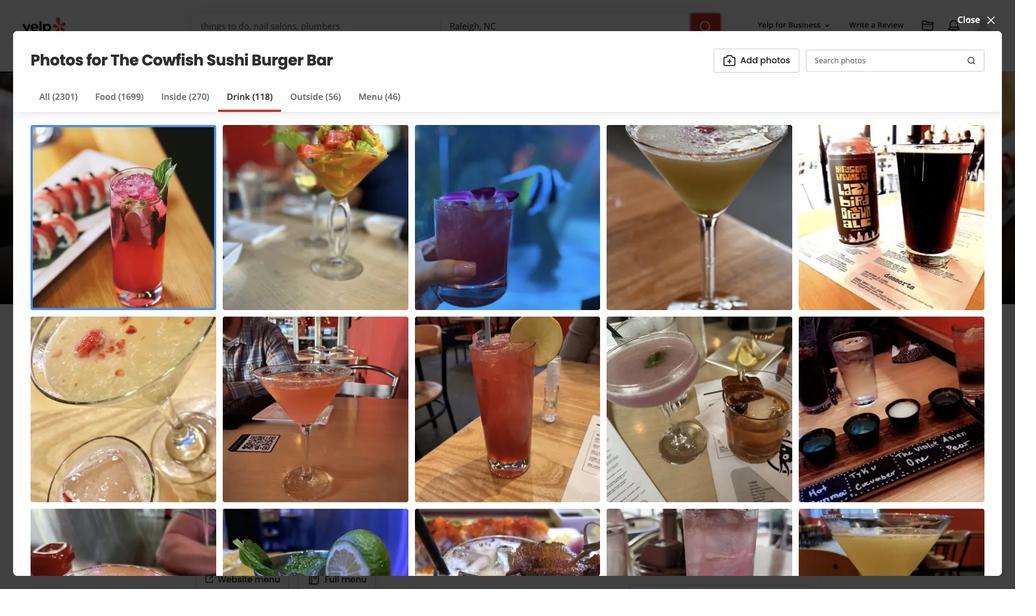 Task type: vqa. For each thing, say whether or not it's contained in the screenshot.
Desserts
no



Task type: locate. For each thing, give the bounding box(es) containing it.
inside (270)
[[161, 90, 209, 102]]

24 chevron down v2 image
[[329, 47, 342, 60]]

1 vertical spatial burgers
[[501, 529, 535, 541]]

1 horizontal spatial roll
[[590, 529, 606, 541]]

0 horizontal spatial cowfish
[[142, 50, 204, 71]]

13 down single
[[311, 542, 320, 552]]

0 vertical spatial see
[[313, 253, 324, 262]]

1 horizontal spatial bar
[[535, 169, 581, 205]]

2 reviews from the left
[[366, 542, 395, 552]]

order right start
[[719, 389, 744, 402]]

business down get directions 4208 six forks rd ste 100 raleigh, nc 27609
[[686, 555, 724, 567]]

1 roll from the left
[[247, 529, 263, 541]]

1 bars from the left
[[305, 234, 324, 246]]

business down the pm
[[271, 270, 304, 280]]

1 mini from the left
[[339, 529, 359, 541]]

food (1699)
[[95, 90, 144, 102]]

view full menu
[[526, 414, 591, 426]]

a left review at the left bottom
[[246, 331, 252, 344]]

1 vertical spatial add
[[322, 331, 340, 344]]

100
[[720, 511, 735, 523]]

cowfish down $12.50
[[443, 529, 477, 541]]

order food
[[630, 335, 689, 351]]

0 vertical spatial the
[[110, 50, 139, 71]]

write a review
[[221, 331, 282, 344]]

notifications image
[[947, 20, 960, 33]]

ago
[[343, 270, 357, 280]]

write
[[849, 20, 869, 30], [221, 331, 244, 344]]

1 vertical spatial for
[[86, 50, 107, 71]]

24 menu v2 image
[[307, 572, 320, 586]]

1 horizontal spatial burger
[[361, 529, 390, 541]]

2 horizontal spatial the
[[425, 529, 440, 541]]

single mini burger 13 photos
[[311, 529, 390, 552]]

(1,928 reviews) link
[[312, 210, 375, 222]]

a for review
[[871, 20, 875, 30]]

bars down reviews)
[[368, 234, 387, 246]]

1 horizontal spatial business
[[686, 555, 724, 567]]

outside (56)
[[290, 90, 341, 102]]

1 vertical spatial bar
[[535, 169, 581, 205]]

mini inside the cowfish mini burgers 13 photos
[[480, 529, 499, 541]]

burgers for mini
[[501, 529, 535, 541]]

0 vertical spatial write
[[849, 20, 869, 30]]

3
[[306, 270, 310, 280]]

ste
[[705, 511, 718, 523]]

0 horizontal spatial the
[[256, 270, 269, 280]]

months
[[312, 270, 341, 280]]

write inside user actions element
[[849, 20, 869, 30]]

25
[[725, 359, 734, 370]]

the inside the cowfish mini burgers 13 photos
[[425, 529, 440, 541]]

business categories element
[[190, 39, 993, 71]]

24 chevron down v2 image
[[244, 47, 257, 60]]

0 vertical spatial cowfish
[[142, 50, 204, 71]]

3 reviews from the left
[[480, 542, 508, 552]]

1 horizontal spatial see
[[723, 263, 738, 275]]

0 vertical spatial add
[[740, 54, 758, 66]]

0 vertical spatial food
[[95, 90, 116, 102]]

24 share v2 image
[[390, 331, 403, 345]]

see left hours
[[313, 253, 324, 262]]

0 horizontal spatial menu
[[255, 573, 280, 586]]

24 directions v2 image
[[797, 510, 811, 523]]

order up no fees
[[630, 335, 661, 351]]

2 horizontal spatial sushi
[[362, 169, 435, 205]]

burgers inside the cowfish mini burgers 13 photos
[[501, 529, 535, 541]]

1 horizontal spatial cowfish
[[249, 169, 356, 205]]

north
[[197, 529, 223, 541]]

north hills roll 19 photos
[[197, 529, 263, 552]]

for right yelp on the right top of page
[[775, 20, 786, 30]]

the right by
[[256, 270, 269, 280]]

None search field
[[192, 13, 723, 39]]

0 horizontal spatial search image
[[699, 20, 712, 33]]

add right '24 camera v2' image
[[322, 331, 340, 344]]

a left 'review'
[[871, 20, 875, 30]]

1 horizontal spatial order
[[719, 389, 744, 402]]

27609
[[630, 524, 655, 536]]

add for add photo
[[322, 331, 340, 344]]

bars
[[305, 234, 324, 246], [368, 234, 387, 246]]

photos right the 2.3k
[[772, 263, 802, 275]]

(919) 784-0400
[[630, 466, 690, 478]]

a for review
[[246, 331, 252, 344]]

0 horizontal spatial write
[[221, 331, 244, 344]]

reviews right 101
[[257, 542, 286, 552]]

4.3 star rating image
[[195, 207, 291, 224]]

1 horizontal spatial 13
[[425, 542, 433, 552]]

1 horizontal spatial write
[[849, 20, 869, 30]]

28
[[538, 542, 547, 552]]

reviews right 43
[[593, 542, 622, 552]]

photos down yelp on the right top of page
[[760, 54, 790, 66]]

write right 24 star v2 icon
[[221, 331, 244, 344]]

$12.50
[[433, 499, 461, 511]]

1 vertical spatial business
[[686, 555, 724, 567]]

13 inside the cowfish mini burgers 13 photos
[[425, 542, 433, 552]]

all
[[39, 90, 50, 102]]

0 horizontal spatial bars
[[305, 234, 324, 246]]

write for write a review
[[849, 20, 869, 30]]

4 reviews from the left
[[593, 542, 622, 552]]

projects image
[[921, 20, 934, 33]]

add
[[740, 54, 758, 66], [322, 331, 340, 344]]

website
[[218, 573, 252, 586]]

menu for full menu
[[341, 573, 367, 586]]

sushi up the pm
[[279, 234, 303, 246]]

bar
[[307, 50, 333, 71], [535, 169, 581, 205]]

2 horizontal spatial cowfish
[[443, 529, 477, 541]]

1 vertical spatial write
[[221, 331, 244, 344]]

burgers for ,
[[329, 234, 363, 246]]

0 horizontal spatial mini
[[339, 529, 359, 541]]

2 , from the left
[[363, 234, 365, 246]]

0 vertical spatial order
[[630, 335, 661, 351]]

15-
[[714, 359, 725, 370]]

food left the (1699)
[[95, 90, 116, 102]]

photo of the cowfish sushi burger bar - raleigh, nc, us. the not-from-buffalo chicken sandwich image
[[465, 72, 814, 304]]

the for the cowfish sushi burger bar
[[195, 169, 244, 205]]

0 horizontal spatial add
[[322, 331, 340, 344]]

0 vertical spatial business
[[271, 270, 304, 280]]

0 horizontal spatial for
[[86, 50, 107, 71]]

home services link
[[266, 39, 351, 71]]

menu up popular on the bottom of page
[[195, 385, 226, 401]]

menu left "(46)"
[[358, 90, 383, 102]]

the up 4.3 star rating image
[[195, 169, 244, 205]]

0 horizontal spatial 73 reviews
[[355, 542, 395, 552]]

2 horizontal spatial menu
[[566, 414, 591, 426]]

cowfish
[[142, 50, 204, 71], [249, 169, 356, 205], [443, 529, 477, 541]]

1 vertical spatial a
[[246, 331, 252, 344]]

2 73 from the left
[[469, 542, 478, 552]]

for inside button
[[775, 20, 786, 30]]

1 horizontal spatial ,
[[363, 234, 365, 246]]

bars up see hours
[[305, 234, 324, 246]]

order
[[630, 335, 661, 351], [719, 389, 744, 402]]

1 73 from the left
[[355, 542, 364, 552]]

see all 2.3k photos link
[[705, 256, 820, 282]]

0 horizontal spatial 13
[[311, 542, 320, 552]]

sushi up reviews)
[[362, 169, 435, 205]]

2 13 from the left
[[425, 542, 433, 552]]

1 horizontal spatial 73 reviews
[[469, 542, 508, 552]]

next image
[[584, 470, 596, 483]]

services
[[298, 48, 327, 59]]

photo of the cowfish sushi burger bar - raleigh, nc, us. the chun-li image
[[969, 72, 1015, 304]]

, left 'bars' link
[[363, 234, 365, 246]]

reviews up full menu
[[366, 542, 395, 552]]

0 vertical spatial the
[[256, 270, 269, 280]]

1 horizontal spatial search image
[[967, 56, 976, 65]]

photos down single
[[322, 542, 347, 552]]

73 reviews up full menu
[[355, 542, 395, 552]]

(919)
[[630, 466, 650, 478]]

0 vertical spatial burgers
[[329, 234, 363, 246]]

1 vertical spatial the
[[669, 555, 684, 567]]

1 horizontal spatial bars
[[368, 234, 387, 246]]

add photos
[[740, 54, 790, 66]]

1 vertical spatial the
[[195, 169, 244, 205]]

photos down firecracker
[[549, 542, 574, 552]]

1 horizontal spatial burgers
[[501, 529, 535, 541]]

user actions element
[[749, 14, 1008, 81]]

food
[[95, 90, 116, 102], [663, 335, 689, 351]]

burgers up hours
[[329, 234, 363, 246]]

verified by the business 3 months ago
[[213, 270, 357, 280]]

1 horizontal spatial menu
[[341, 573, 367, 586]]

0 horizontal spatial the
[[110, 50, 139, 71]]

0 vertical spatial menu
[[358, 90, 383, 102]]

share
[[408, 331, 433, 344]]

roll up 101
[[247, 529, 263, 541]]

photos inside the cowfish mini burgers 13 photos
[[435, 542, 460, 552]]

0 horizontal spatial a
[[246, 331, 252, 344]]

0 horizontal spatial sushi
[[207, 50, 249, 71]]

add photos link
[[714, 48, 799, 72]]

, up see hours
[[324, 234, 327, 246]]

search image
[[699, 20, 712, 33], [967, 56, 976, 65]]

13 down $12.50
[[425, 542, 433, 552]]

1 vertical spatial menu
[[195, 385, 226, 401]]

16 chevron down v2 image
[[823, 21, 832, 30]]

menu
[[358, 90, 383, 102], [195, 385, 226, 401]]

73
[[355, 542, 364, 552], [469, 542, 478, 552]]

1 horizontal spatial food
[[663, 335, 689, 351]]

sushi up drink
[[207, 50, 249, 71]]

all
[[741, 263, 751, 275]]

review
[[877, 20, 904, 30]]

1 horizontal spatial menu
[[358, 90, 383, 102]]

0 horizontal spatial order
[[630, 335, 661, 351]]

menu for website menu
[[255, 573, 280, 586]]

1 horizontal spatial a
[[871, 20, 875, 30]]

1 vertical spatial see
[[723, 263, 738, 275]]

menu inside 'link'
[[341, 573, 367, 586]]

1 73 reviews from the left
[[355, 542, 395, 552]]

tab list
[[31, 90, 409, 112]]

reviews)
[[340, 210, 375, 222]]

menu inside tab list
[[358, 90, 383, 102]]

burgers left firecracker
[[501, 529, 535, 541]]

claimed
[[206, 234, 241, 246]]

0 horizontal spatial roll
[[247, 529, 263, 541]]

the up food (1699)
[[110, 50, 139, 71]]

0 vertical spatial a
[[871, 20, 875, 30]]

see left all
[[723, 263, 738, 275]]

2 mini from the left
[[480, 529, 499, 541]]

the inside button
[[669, 555, 684, 567]]

0 horizontal spatial burgers
[[329, 234, 363, 246]]

1 horizontal spatial the
[[669, 555, 684, 567]]

burger
[[252, 50, 304, 71], [440, 169, 530, 205], [361, 529, 390, 541]]

0 horizontal spatial ,
[[324, 234, 327, 246]]

0 vertical spatial sushi
[[207, 50, 249, 71]]

for for the
[[86, 50, 107, 71]]

cowfish inside the cowfish mini burgers 13 photos
[[443, 529, 477, 541]]

save button
[[446, 326, 503, 350]]

north hills roll image
[[197, 438, 298, 520]]

73 reviews for mini
[[469, 542, 508, 552]]

raleigh,
[[737, 511, 771, 523]]

close button
[[957, 13, 998, 27]]

73 reviews for burger
[[355, 542, 395, 552]]

1 horizontal spatial add
[[740, 54, 758, 66]]

firecracker roll image
[[538, 438, 639, 520]]

menu right website
[[255, 573, 280, 586]]

reviews for roll
[[593, 542, 622, 552]]

0 horizontal spatial menu
[[195, 385, 226, 401]]

for up food (1699)
[[86, 50, 107, 71]]

outside
[[290, 90, 323, 102]]

2 vertical spatial cowfish
[[443, 529, 477, 541]]

(1,928
[[312, 210, 338, 222]]

73 reviews left 28
[[469, 542, 508, 552]]

the
[[110, 50, 139, 71], [195, 169, 244, 205], [425, 529, 440, 541]]

photos down north
[[208, 542, 233, 552]]

no
[[630, 359, 641, 370]]

13 inside single mini burger 13 photos
[[311, 542, 320, 552]]

add right 24 add photo v2
[[740, 54, 758, 66]]

1 vertical spatial order
[[719, 389, 744, 402]]

menu for menu (46)
[[358, 90, 383, 102]]

full
[[325, 573, 339, 586]]

0 vertical spatial burger
[[252, 50, 304, 71]]

menu right full
[[341, 573, 367, 586]]

menu left 14 chevron right outline image
[[566, 414, 591, 426]]

cowfish up inside
[[142, 50, 204, 71]]

2 73 reviews from the left
[[469, 542, 508, 552]]

2 bars from the left
[[368, 234, 387, 246]]

0 vertical spatial bar
[[307, 50, 333, 71]]

open
[[195, 252, 218, 264]]

2 vertical spatial the
[[425, 529, 440, 541]]

review
[[254, 331, 282, 344]]

4208
[[630, 511, 650, 523]]

the
[[256, 270, 269, 280], [669, 555, 684, 567]]

nc
[[773, 511, 785, 523]]

0 horizontal spatial food
[[95, 90, 116, 102]]

1 vertical spatial cowfish
[[249, 169, 356, 205]]

fees
[[643, 359, 660, 370]]

message the business
[[630, 555, 724, 567]]

cowfish up 4.3
[[249, 169, 356, 205]]

784-
[[652, 466, 670, 478]]

0 horizontal spatial business
[[271, 270, 304, 280]]

1 reviews from the left
[[257, 542, 286, 552]]

1 vertical spatial search image
[[967, 56, 976, 65]]

reviews for hills
[[257, 542, 286, 552]]

0 horizontal spatial see
[[313, 253, 324, 262]]

1 horizontal spatial sushi
[[279, 234, 303, 246]]

write left 'review'
[[849, 20, 869, 30]]

1 horizontal spatial mini
[[480, 529, 499, 541]]

start order
[[697, 389, 744, 402]]

firecracker
[[538, 529, 587, 541]]

1 horizontal spatial 73
[[469, 542, 478, 552]]

$18.00
[[547, 499, 574, 511]]

thecowfish.com link
[[630, 435, 699, 447]]

mini
[[339, 529, 359, 541], [480, 529, 499, 541]]

73 for mini
[[355, 542, 364, 552]]

website menu link
[[195, 568, 289, 589]]

photos down $12.50
[[435, 542, 460, 552]]

1 vertical spatial burger
[[440, 169, 530, 205]]

0 vertical spatial for
[[775, 20, 786, 30]]

food up pick
[[663, 335, 689, 351]]

sushi
[[207, 50, 249, 71], [362, 169, 435, 205], [279, 234, 303, 246]]

1 horizontal spatial the
[[195, 169, 244, 205]]

2 vertical spatial burger
[[361, 529, 390, 541]]

roll up 43 reviews
[[590, 529, 606, 541]]

0 horizontal spatial 73
[[355, 542, 364, 552]]

six
[[652, 511, 664, 523]]

101 reviews
[[242, 542, 286, 552]]

the down $12.50
[[425, 529, 440, 541]]

mini inside single mini burger 13 photos
[[339, 529, 359, 541]]

roll inside "firecracker roll 28 photos"
[[590, 529, 606, 541]]

24 message v2 image
[[797, 555, 811, 568]]

101
[[242, 542, 255, 552]]

2 roll from the left
[[590, 529, 606, 541]]

1 horizontal spatial for
[[775, 20, 786, 30]]

16 claim filled v2 image
[[195, 235, 204, 244]]

photos
[[31, 50, 83, 71], [208, 542, 233, 552], [322, 542, 347, 552], [435, 542, 460, 552], [549, 542, 574, 552]]

reviews left 28
[[480, 542, 508, 552]]

(2301)
[[52, 90, 78, 102]]

(1699)
[[118, 90, 144, 102]]

1 13 from the left
[[311, 542, 320, 552]]

the right message
[[669, 555, 684, 567]]

the for the cowfish mini burgers 13 photos
[[425, 529, 440, 541]]

see for see all 2.3k photos
[[723, 263, 738, 275]]

0 horizontal spatial bar
[[307, 50, 333, 71]]



Task type: describe. For each thing, give the bounding box(es) containing it.
9:30
[[268, 252, 286, 264]]

24 external link v2 image
[[797, 435, 811, 448]]

(270)
[[189, 90, 209, 102]]

in
[[705, 359, 712, 370]]

start order button
[[630, 383, 811, 407]]

$16.00
[[206, 499, 234, 511]]

24 add photo v2 image
[[723, 54, 736, 67]]

yelp for business
[[758, 20, 821, 30]]

0400
[[670, 466, 690, 478]]

add photo link
[[295, 326, 376, 350]]

save
[[473, 331, 494, 344]]

forks
[[666, 511, 689, 523]]

pick
[[678, 359, 692, 370]]

43 reviews
[[583, 542, 622, 552]]

add for add photos
[[740, 54, 758, 66]]

tab list containing all (2301)
[[31, 90, 409, 112]]

full menu
[[325, 573, 367, 586]]

burger inside single mini burger 13 photos
[[361, 529, 390, 541]]

home services
[[274, 48, 327, 59]]

message
[[630, 555, 667, 567]]

order inside button
[[719, 389, 744, 402]]

sushi bars link
[[279, 234, 324, 246]]

previous image
[[202, 470, 214, 483]]

thecowfish.com
[[630, 435, 699, 447]]

restaurants
[[199, 48, 242, 59]]

cowfish for the cowfish mini burgers 13 photos
[[443, 529, 477, 541]]

menu element
[[178, 367, 641, 589]]

24 phone v2 image
[[797, 466, 811, 479]]

reviews for cowfish
[[480, 542, 508, 552]]

16 external link v2 image
[[204, 575, 213, 584]]

write a review
[[849, 20, 904, 30]]

(118)
[[252, 90, 273, 102]]

view full menu link
[[526, 414, 603, 426]]

photo of the cowfish sushi burger bar - raleigh, nc, us. the stout burger image
[[814, 72, 969, 304]]

get
[[630, 497, 645, 509]]

see for see hours
[[313, 253, 324, 262]]

restaurants link
[[190, 39, 266, 71]]

4.3
[[298, 210, 310, 222]]

single
[[311, 529, 337, 541]]

2 horizontal spatial burger
[[440, 169, 530, 205]]

all (2301)
[[39, 90, 78, 102]]

website menu
[[218, 573, 280, 586]]

photos for the cowfish sushi burger bar
[[31, 50, 333, 71]]

24 camera v2 image
[[304, 331, 318, 345]]

photos up all (2301) at left
[[31, 50, 83, 71]]

-
[[263, 252, 266, 264]]

business inside button
[[686, 555, 724, 567]]

menu for menu
[[195, 385, 226, 401]]

0 horizontal spatial burger
[[252, 50, 304, 71]]

0 vertical spatial search image
[[699, 20, 712, 33]]

no fees
[[630, 359, 660, 370]]

see all 2.3k photos
[[723, 263, 802, 275]]

full menu link
[[298, 568, 376, 589]]

close
[[957, 14, 980, 26]]

1 vertical spatial food
[[663, 335, 689, 351]]

menu (46)
[[358, 90, 400, 102]]

hours
[[326, 253, 344, 262]]

73 for cowfish
[[469, 542, 478, 552]]

photos inside single mini burger 13 photos
[[322, 542, 347, 552]]

photos inside north hills roll 19 photos
[[208, 542, 233, 552]]

write a review link
[[195, 326, 291, 350]]

yelp for business button
[[753, 16, 836, 35]]

full
[[549, 414, 563, 426]]

bars link
[[368, 234, 387, 246]]

reviews for mini
[[366, 542, 395, 552]]

14 chevron right outline image
[[595, 417, 603, 424]]

message the business button
[[630, 554, 724, 567]]

single mini burger image
[[311, 438, 411, 520]]

add photo
[[322, 331, 367, 344]]

drink
[[227, 90, 250, 102]]

roll inside north hills roll 19 photos
[[247, 529, 263, 541]]

write a review link
[[845, 16, 908, 35]]

Search photos text field
[[806, 50, 984, 71]]

food inside tab list
[[95, 90, 116, 102]]

business
[[788, 20, 821, 30]]

the cowfish mini burgers image
[[425, 438, 525, 520]]

rd
[[691, 511, 702, 523]]

1 vertical spatial sushi
[[362, 169, 435, 205]]

inside
[[161, 90, 187, 102]]

photos inside "firecracker roll 28 photos"
[[549, 542, 574, 552]]

$8.50
[[320, 499, 342, 511]]

(56)
[[325, 90, 341, 102]]

19
[[197, 542, 206, 552]]

get directions 4208 six forks rd ste 100 raleigh, nc 27609
[[630, 497, 785, 536]]

for for business
[[775, 20, 786, 30]]

1 , from the left
[[324, 234, 327, 246]]

photo
[[342, 331, 367, 344]]

24 close v2 image
[[984, 13, 998, 27]]

start
[[697, 389, 717, 402]]

photo of the cowfish sushi burger bar - raleigh, nc, us. bedrock blast image
[[0, 72, 155, 304]]

open 11:00 am - 9:30 pm
[[195, 252, 301, 264]]

burgers link
[[329, 234, 363, 246]]

4.3 (1,928 reviews)
[[298, 210, 375, 222]]

1 vertical spatial photos
[[772, 263, 802, 275]]

the cowfish sushi burger bar
[[195, 169, 581, 205]]

24 star v2 image
[[204, 331, 217, 345]]

yelp
[[758, 20, 773, 30]]

cowfish for the cowfish sushi burger bar
[[249, 169, 356, 205]]

see hours
[[313, 253, 344, 262]]

firecracker roll 28 photos
[[538, 529, 606, 552]]

pm
[[288, 252, 301, 264]]

home
[[274, 48, 296, 59]]

the cowfish mini burgers 13 photos
[[425, 529, 535, 552]]

24 save outline v2 image
[[456, 331, 469, 345]]

photo of the cowfish sushi burger bar - raleigh, nc, us. lobby image
[[155, 72, 465, 304]]

drink (118)
[[227, 90, 273, 102]]

43
[[583, 542, 591, 552]]

verified
[[213, 270, 243, 280]]

0 vertical spatial photos
[[760, 54, 790, 66]]

$$
[[255, 234, 265, 246]]

(46)
[[385, 90, 400, 102]]

sushi bars , burgers , bars
[[279, 234, 387, 246]]

dishes
[[231, 414, 260, 426]]

am
[[247, 252, 261, 264]]

write for write a review
[[221, 331, 244, 344]]

2 vertical spatial sushi
[[279, 234, 303, 246]]



